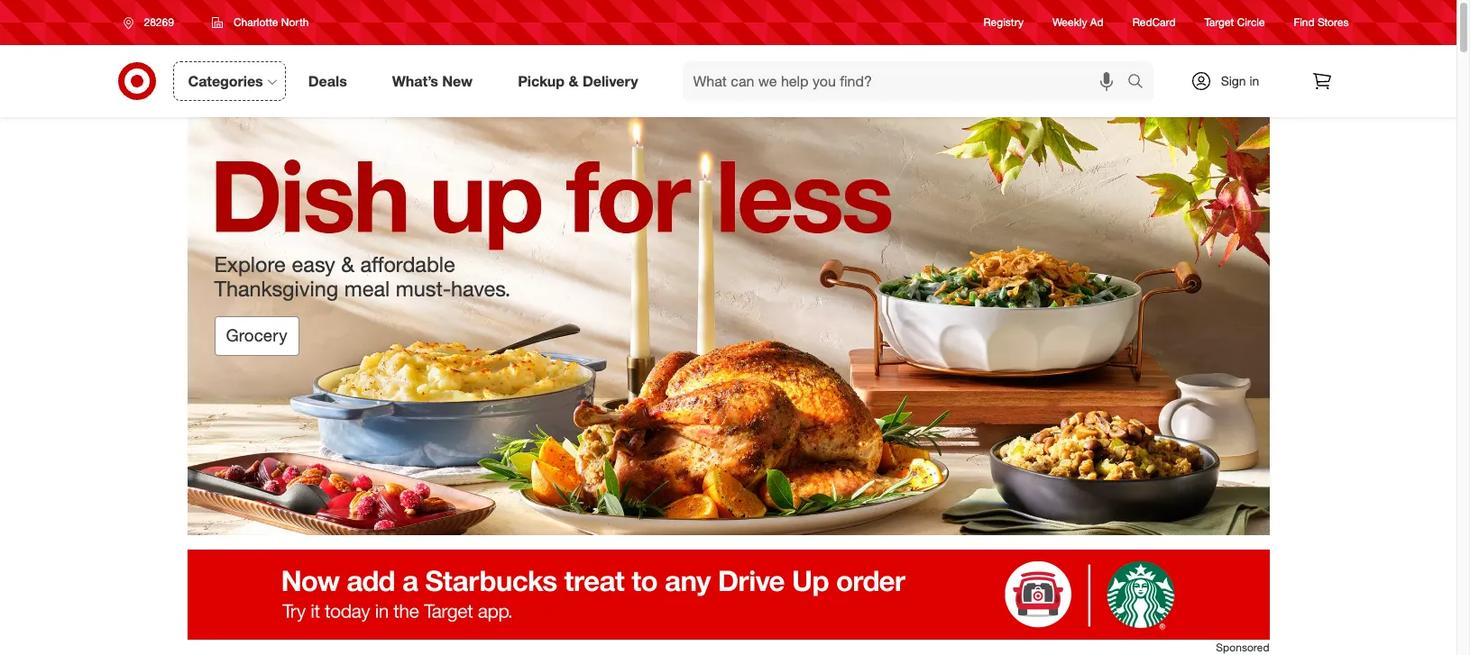 Task type: locate. For each thing, give the bounding box(es) containing it.
registry
[[984, 16, 1024, 29]]

north
[[281, 15, 309, 29]]

grocery
[[226, 326, 287, 346]]

redcard link
[[1133, 15, 1176, 30]]

thanksgiving
[[214, 276, 338, 302]]

0 horizontal spatial &
[[341, 252, 355, 278]]

advertisement region
[[187, 550, 1270, 641]]

stores
[[1318, 16, 1349, 29]]

0 vertical spatial &
[[569, 72, 579, 90]]

What can we help you find? suggestions appear below search field
[[683, 61, 1132, 101]]

1 vertical spatial &
[[341, 252, 355, 278]]

registry link
[[984, 15, 1024, 30]]

target
[[1205, 16, 1235, 29]]

deals link
[[293, 61, 370, 101]]

explore
[[214, 252, 286, 278]]

sign in
[[1221, 73, 1260, 88]]

sponsored
[[1216, 642, 1270, 655]]

target circle link
[[1205, 15, 1265, 30]]

categories
[[188, 72, 263, 90]]

28269 button
[[111, 6, 193, 39]]

& right the pickup
[[569, 72, 579, 90]]

explore easy & affordable thanksgiving meal must-haves.
[[214, 252, 511, 302]]

categories link
[[173, 61, 286, 101]]

weekly
[[1053, 16, 1088, 29]]

affordable
[[360, 252, 456, 278]]

charlotte north button
[[200, 6, 321, 39]]

&
[[569, 72, 579, 90], [341, 252, 355, 278]]

in
[[1250, 73, 1260, 88]]

pickup
[[518, 72, 565, 90]]

dish up for less image
[[187, 117, 1270, 536]]

pickup & delivery link
[[503, 61, 661, 101]]

& right easy
[[341, 252, 355, 278]]

weekly ad
[[1053, 16, 1104, 29]]

28269
[[144, 15, 174, 29]]

pickup & delivery
[[518, 72, 638, 90]]

find
[[1294, 16, 1315, 29]]



Task type: describe. For each thing, give the bounding box(es) containing it.
haves.
[[451, 276, 511, 302]]

find stores
[[1294, 16, 1349, 29]]

what's
[[392, 72, 438, 90]]

charlotte
[[234, 15, 278, 29]]

delivery
[[583, 72, 638, 90]]

1 horizontal spatial &
[[569, 72, 579, 90]]

what's new
[[392, 72, 473, 90]]

easy
[[292, 252, 335, 278]]

target circle
[[1205, 16, 1265, 29]]

deals
[[308, 72, 347, 90]]

must-
[[396, 276, 451, 302]]

find stores link
[[1294, 15, 1349, 30]]

sign in link
[[1175, 61, 1288, 101]]

& inside explore easy & affordable thanksgiving meal must-haves.
[[341, 252, 355, 278]]

ad
[[1091, 16, 1104, 29]]

grocery button
[[214, 316, 299, 356]]

circle
[[1238, 16, 1265, 29]]

new
[[442, 72, 473, 90]]

what's new link
[[377, 61, 495, 101]]

redcard
[[1133, 16, 1176, 29]]

search button
[[1119, 61, 1163, 105]]

charlotte north
[[234, 15, 309, 29]]

search
[[1119, 74, 1163, 92]]

meal
[[344, 276, 390, 302]]

sign
[[1221, 73, 1247, 88]]

weekly ad link
[[1053, 15, 1104, 30]]



Task type: vqa. For each thing, say whether or not it's contained in the screenshot.
affordable
yes



